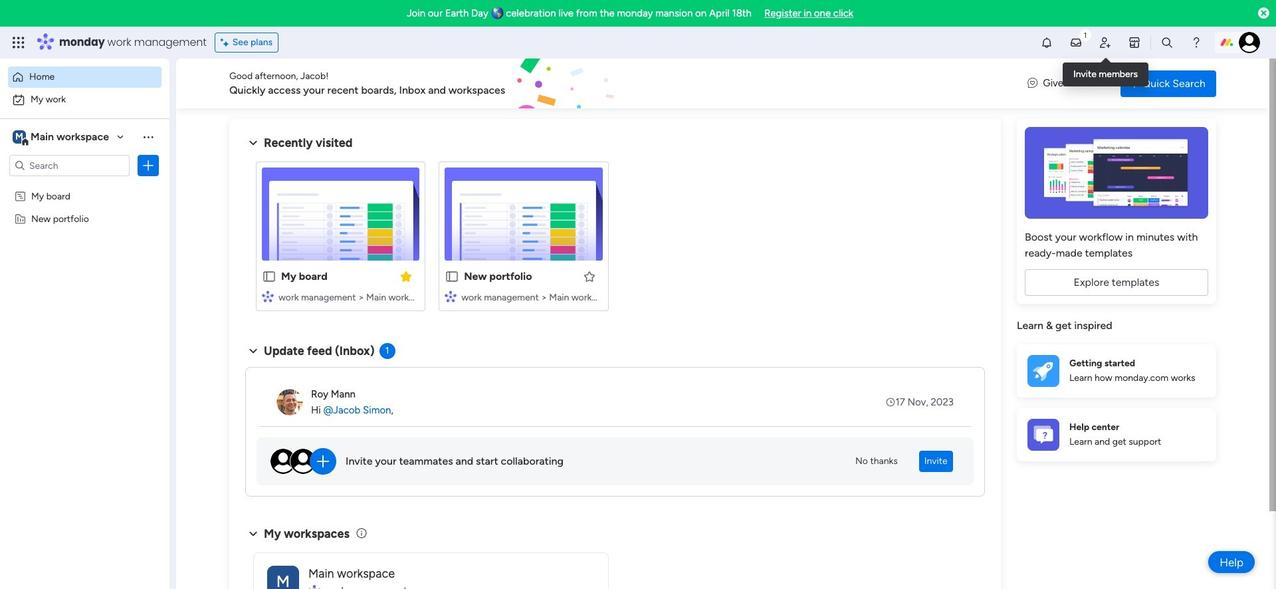 Task type: describe. For each thing, give the bounding box(es) containing it.
templates image image
[[1029, 127, 1205, 219]]

1 element
[[379, 343, 395, 359]]

remove from favorites image
[[400, 270, 413, 283]]

update feed image
[[1070, 36, 1083, 49]]

public board image
[[262, 269, 277, 284]]

workspace options image
[[142, 130, 155, 143]]

see plans image
[[221, 35, 233, 50]]

roy mann image
[[277, 389, 303, 416]]

close my workspaces image
[[245, 526, 261, 542]]

search everything image
[[1161, 36, 1174, 49]]

add to favorites image
[[583, 270, 596, 283]]

public board image
[[445, 269, 460, 284]]

quick search results list box
[[245, 151, 986, 327]]

options image
[[142, 159, 155, 172]]

0 vertical spatial option
[[8, 67, 162, 88]]

workspace image
[[13, 130, 26, 144]]

notifications image
[[1041, 36, 1054, 49]]

help center element
[[1017, 408, 1217, 461]]



Task type: locate. For each thing, give the bounding box(es) containing it.
list box
[[0, 182, 170, 409]]

workspace selection element
[[13, 129, 111, 146]]

jacob simon image
[[1240, 32, 1261, 53]]

1 vertical spatial option
[[8, 89, 162, 110]]

2 vertical spatial option
[[0, 184, 170, 187]]

monday marketplace image
[[1129, 36, 1142, 49]]

v2 user feedback image
[[1028, 76, 1038, 91]]

workspace image
[[267, 566, 299, 589]]

1 image
[[1080, 27, 1092, 42]]

close recently visited image
[[245, 135, 261, 151]]

select product image
[[12, 36, 25, 49]]

v2 bolt switch image
[[1132, 76, 1140, 91]]

close update feed (inbox) image
[[245, 343, 261, 359]]

Search in workspace field
[[28, 158, 111, 173]]

invite members image
[[1099, 36, 1113, 49]]

help image
[[1190, 36, 1204, 49]]

getting started element
[[1017, 344, 1217, 397]]

option
[[8, 67, 162, 88], [8, 89, 162, 110], [0, 184, 170, 187]]



Task type: vqa. For each thing, say whether or not it's contained in the screenshot.
Add to favorites image
yes



